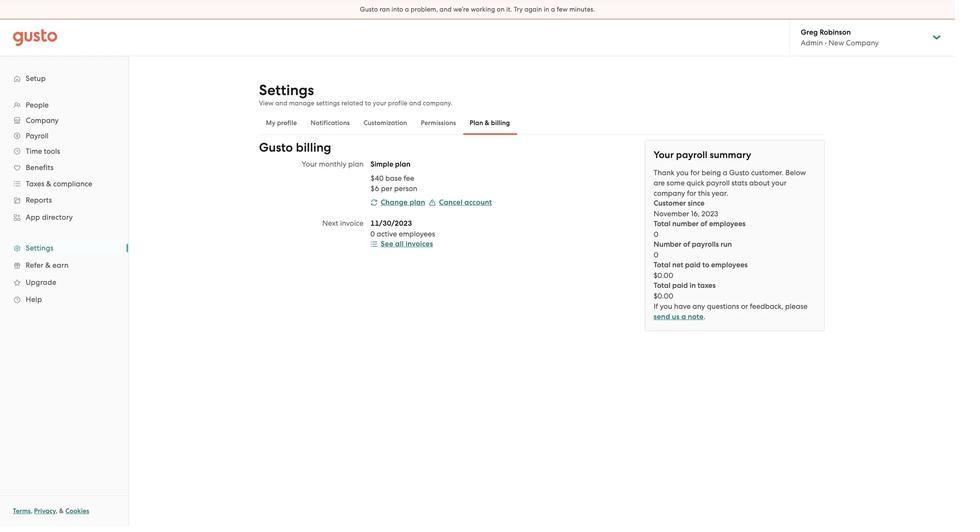 Task type: describe. For each thing, give the bounding box(es) containing it.
thank
[[654, 168, 675, 177]]

0 horizontal spatial you
[[660, 302, 673, 311]]

time tools button
[[9, 144, 120, 159]]

1 total from the top
[[654, 219, 671, 228]]

profile inside button
[[277, 119, 297, 127]]

invoices
[[406, 240, 433, 249]]

plan for change
[[410, 198, 425, 207]]

2 $0.00 from the top
[[654, 292, 674, 300]]

gusto navigation element
[[0, 56, 128, 322]]

people
[[26, 101, 49, 109]]

settings for settings view and manage settings related to your profile and company.
[[259, 81, 314, 99]]

0 horizontal spatial and
[[275, 99, 287, 107]]

payrolls
[[692, 240, 719, 249]]

to inside thank you for being a gusto customer. below are some quick payroll stats about your company for this year. customer since november 16, 2023 total number of employees 0 number of payrolls run 0 total net paid to employees $0.00 total paid in taxes $0.00 if you have any questions or feedback, please send us a note .
[[703, 261, 710, 270]]

manage
[[289, 99, 315, 107]]

0 vertical spatial for
[[691, 168, 700, 177]]

your monthly plan
[[302, 160, 364, 168]]

reports
[[26, 196, 52, 204]]

plan & billing
[[470, 119, 510, 127]]

payroll inside thank you for being a gusto customer. below are some quick payroll stats about your company for this year. customer since november 16, 2023 total number of employees 0 number of payrolls run 0 total net paid to employees $0.00 total paid in taxes $0.00 if you have any questions or feedback, please send us a note .
[[707, 179, 730, 187]]

settings tabs tab list
[[259, 111, 825, 135]]

gusto for gusto billing
[[259, 140, 293, 155]]

upgrade
[[26, 278, 56, 287]]

settings
[[316, 99, 340, 107]]

company
[[654, 189, 685, 198]]

gusto for gusto ran into a problem, and we're working on it. try again in a few minutes.
[[360, 6, 378, 13]]

net
[[672, 261, 684, 270]]

settings for settings
[[26, 244, 54, 252]]

a right us
[[682, 312, 686, 321]]

your for your payroll summary
[[654, 149, 674, 161]]

ran
[[380, 6, 390, 13]]

1 vertical spatial paid
[[672, 281, 688, 290]]

year.
[[712, 189, 728, 198]]

we're
[[453, 6, 469, 13]]

a right into
[[405, 6, 409, 13]]

or
[[741, 302, 748, 311]]

base
[[386, 174, 402, 183]]

taxes
[[698, 281, 716, 290]]

try
[[514, 6, 523, 13]]

customization button
[[357, 113, 414, 133]]

earn
[[52, 261, 69, 270]]

if
[[654, 302, 658, 311]]

2 total from the top
[[654, 261, 671, 270]]

a left few
[[551, 6, 555, 13]]

feedback,
[[750, 302, 784, 311]]

it.
[[506, 6, 512, 13]]

plan
[[470, 119, 483, 127]]

app
[[26, 213, 40, 222]]

11/30/2023 0 active employees
[[371, 219, 435, 238]]

change
[[381, 198, 408, 207]]

plan right monthly
[[348, 160, 364, 168]]

number
[[672, 219, 699, 228]]

your inside thank you for being a gusto customer. below are some quick payroll stats about your company for this year. customer since november 16, 2023 total number of employees 0 number of payrolls run 0 total net paid to employees $0.00 total paid in taxes $0.00 if you have any questions or feedback, please send us a note .
[[772, 179, 787, 187]]

1 horizontal spatial and
[[409, 99, 421, 107]]

plan & billing button
[[463, 113, 517, 133]]

on
[[497, 6, 505, 13]]

list for your payroll summary
[[654, 198, 816, 301]]

my
[[266, 119, 276, 127]]

problem,
[[411, 6, 438, 13]]

customer.
[[751, 168, 784, 177]]

refer & earn
[[26, 261, 69, 270]]

change plan link
[[371, 198, 425, 207]]

admin
[[801, 39, 823, 47]]

billing inside "button"
[[491, 119, 510, 127]]

0 vertical spatial paid
[[685, 261, 701, 270]]

again
[[525, 6, 542, 13]]

1 vertical spatial for
[[687, 189, 697, 198]]

your inside "settings view and manage settings related to your profile and company."
[[373, 99, 387, 107]]

notifications button
[[304, 113, 357, 133]]

refer
[[26, 261, 43, 270]]

have
[[674, 302, 691, 311]]

1 horizontal spatial of
[[701, 219, 708, 228]]

terms , privacy , & cookies
[[13, 508, 89, 515]]

3 total from the top
[[654, 281, 671, 290]]

reports link
[[9, 192, 120, 208]]

settings view and manage settings related to your profile and company.
[[259, 81, 453, 107]]

app directory
[[26, 213, 73, 222]]

taxes & compliance
[[26, 180, 92, 188]]

time
[[26, 147, 42, 156]]

company.
[[423, 99, 453, 107]]

payroll button
[[9, 128, 120, 144]]

permissions button
[[414, 113, 463, 133]]

payroll
[[26, 132, 49, 140]]

greg
[[801, 28, 818, 37]]

0 vertical spatial payroll
[[676, 149, 708, 161]]

directory
[[42, 213, 73, 222]]

.
[[704, 312, 706, 321]]

account
[[465, 198, 492, 207]]

change plan
[[381, 198, 425, 207]]

cancel account
[[439, 198, 492, 207]]

employees inside 11/30/2023 0 active employees
[[399, 230, 435, 238]]

0 horizontal spatial in
[[544, 6, 550, 13]]

notifications
[[311, 119, 350, 127]]

compliance
[[53, 180, 92, 188]]

gusto ran into a problem, and we're working on it. try again in a few minutes.
[[360, 6, 595, 13]]

$6
[[371, 184, 379, 193]]

taxes & compliance button
[[9, 176, 120, 192]]

fee
[[404, 174, 414, 183]]

see all invoices link
[[371, 239, 564, 249]]

person
[[394, 184, 418, 193]]

cancel
[[439, 198, 463, 207]]

0 up "number"
[[654, 230, 659, 239]]

profile inside "settings view and manage settings related to your profile and company."
[[388, 99, 408, 107]]

help
[[26, 295, 42, 304]]

plan for simple
[[395, 160, 411, 169]]

cancel account link
[[429, 198, 492, 207]]

simple plan
[[371, 160, 411, 169]]

few
[[557, 6, 568, 13]]



Task type: locate. For each thing, give the bounding box(es) containing it.
any
[[693, 302, 705, 311]]

2 vertical spatial total
[[654, 281, 671, 290]]

0 vertical spatial of
[[701, 219, 708, 228]]

your for your monthly plan
[[302, 160, 317, 168]]

are
[[654, 179, 665, 187]]

list
[[0, 97, 128, 308], [371, 173, 564, 194], [654, 198, 816, 301]]

billing right 'plan'
[[491, 119, 510, 127]]

permissions
[[421, 119, 456, 127]]

greg robinson admin • new company
[[801, 28, 879, 47]]

1 horizontal spatial list
[[371, 173, 564, 194]]

plan down person
[[410, 198, 425, 207]]

cookies button
[[65, 506, 89, 517]]

1 vertical spatial of
[[683, 240, 690, 249]]

2 horizontal spatial gusto
[[729, 168, 750, 177]]

1 vertical spatial your
[[772, 179, 787, 187]]

0 vertical spatial total
[[654, 219, 671, 228]]

quick
[[687, 179, 705, 187]]

1 vertical spatial in
[[690, 281, 696, 290]]

1 vertical spatial settings
[[26, 244, 54, 252]]

2 vertical spatial gusto
[[729, 168, 750, 177]]

my profile
[[266, 119, 297, 127]]

gusto inside thank you for being a gusto customer. below are some quick payroll stats about your company for this year. customer since november 16, 2023 total number of employees 0 number of payrolls run 0 total net paid to employees $0.00 total paid in taxes $0.00 if you have any questions or feedback, please send us a note .
[[729, 168, 750, 177]]

company button
[[9, 113, 120, 128]]

0 vertical spatial settings
[[259, 81, 314, 99]]

1 horizontal spatial company
[[846, 39, 879, 47]]

1 vertical spatial employees
[[399, 230, 435, 238]]

to right related
[[365, 99, 371, 107]]

terms
[[13, 508, 31, 515]]

profile
[[388, 99, 408, 107], [277, 119, 297, 127]]

run
[[721, 240, 732, 249]]

company right new
[[846, 39, 879, 47]]

below
[[786, 168, 806, 177]]

0 vertical spatial you
[[677, 168, 689, 177]]

& for earn
[[45, 261, 51, 270]]

1 vertical spatial total
[[654, 261, 671, 270]]

plan
[[348, 160, 364, 168], [395, 160, 411, 169], [410, 198, 425, 207]]

stats
[[732, 179, 748, 187]]

0 vertical spatial $0.00
[[654, 271, 674, 280]]

&
[[485, 119, 490, 127], [46, 180, 51, 188], [45, 261, 51, 270], [59, 508, 64, 515]]

& right 'plan'
[[485, 119, 490, 127]]

home image
[[13, 29, 57, 46]]

and left company.
[[409, 99, 421, 107]]

1 vertical spatial payroll
[[707, 179, 730, 187]]

16,
[[691, 210, 700, 218]]

$0.00 up "if" at the right bottom of the page
[[654, 292, 674, 300]]

0 horizontal spatial of
[[683, 240, 690, 249]]

& for billing
[[485, 119, 490, 127]]

employees down run
[[711, 261, 748, 270]]

total down november
[[654, 219, 671, 228]]

in right again
[[544, 6, 550, 13]]

settings inside "settings view and manage settings related to your profile and company."
[[259, 81, 314, 99]]

company inside dropdown button
[[26, 116, 59, 125]]

privacy
[[34, 508, 56, 515]]

2023
[[702, 210, 719, 218]]

list for your monthly plan
[[371, 173, 564, 194]]

0 down "number"
[[654, 251, 659, 259]]

help link
[[9, 292, 120, 307]]

app directory link
[[9, 210, 120, 225]]

gusto up stats
[[729, 168, 750, 177]]

and left we're
[[440, 6, 452, 13]]

0 horizontal spatial gusto
[[259, 140, 293, 155]]

1 horizontal spatial you
[[677, 168, 689, 177]]

& right taxes
[[46, 180, 51, 188]]

1 horizontal spatial profile
[[388, 99, 408, 107]]

total up "if" at the right bottom of the page
[[654, 281, 671, 290]]

2 horizontal spatial and
[[440, 6, 452, 13]]

1 vertical spatial gusto
[[259, 140, 293, 155]]

list containing customer since
[[654, 198, 816, 301]]

invoice
[[340, 219, 364, 228]]

, left cookies
[[56, 508, 58, 515]]

list containing $40 base fee
[[371, 173, 564, 194]]

0 horizontal spatial to
[[365, 99, 371, 107]]

settings
[[259, 81, 314, 99], [26, 244, 54, 252]]

please
[[786, 302, 808, 311]]

settings link
[[9, 240, 120, 256]]

to down 'payrolls'
[[703, 261, 710, 270]]

& left cookies
[[59, 508, 64, 515]]

gusto
[[360, 6, 378, 13], [259, 140, 293, 155], [729, 168, 750, 177]]

settings inside list
[[26, 244, 54, 252]]

gusto left ran
[[360, 6, 378, 13]]

of down the 2023
[[701, 219, 708, 228]]

profile up customization
[[388, 99, 408, 107]]

of left 'payrolls'
[[683, 240, 690, 249]]

0 horizontal spatial ,
[[31, 508, 32, 515]]

and right view
[[275, 99, 287, 107]]

2 vertical spatial employees
[[711, 261, 748, 270]]

1 vertical spatial you
[[660, 302, 673, 311]]

0 vertical spatial billing
[[491, 119, 510, 127]]

0 vertical spatial to
[[365, 99, 371, 107]]

for up quick
[[691, 168, 700, 177]]

your down customer. in the right top of the page
[[772, 179, 787, 187]]

0 horizontal spatial your
[[373, 99, 387, 107]]

for down quick
[[687, 189, 697, 198]]

$0.00 down net
[[654, 271, 674, 280]]

1 vertical spatial profile
[[277, 119, 297, 127]]

your up customization button
[[373, 99, 387, 107]]

11/30/2023 list
[[371, 218, 564, 239]]

1 horizontal spatial your
[[772, 179, 787, 187]]

1 horizontal spatial settings
[[259, 81, 314, 99]]

being
[[702, 168, 721, 177]]

2 horizontal spatial list
[[654, 198, 816, 301]]

questions
[[707, 302, 739, 311]]

gusto billing
[[259, 140, 331, 155]]

us
[[672, 312, 680, 321]]

0 horizontal spatial billing
[[296, 140, 331, 155]]

list containing people
[[0, 97, 128, 308]]

1 vertical spatial to
[[703, 261, 710, 270]]

gusto down my
[[259, 140, 293, 155]]

0 vertical spatial gusto
[[360, 6, 378, 13]]

0 left the active
[[371, 230, 375, 238]]

in left taxes
[[690, 281, 696, 290]]

1 vertical spatial billing
[[296, 140, 331, 155]]

0 horizontal spatial company
[[26, 116, 59, 125]]

0 vertical spatial profile
[[388, 99, 408, 107]]

1 horizontal spatial your
[[654, 149, 674, 161]]

$40 base fee $6 per person
[[371, 174, 418, 193]]

upgrade link
[[9, 275, 120, 290]]

1 horizontal spatial billing
[[491, 119, 510, 127]]

benefits
[[26, 163, 54, 172]]

into
[[392, 6, 403, 13]]

paid down net
[[672, 281, 688, 290]]

your down the gusto billing at the left of page
[[302, 160, 317, 168]]

11/30/2023
[[371, 219, 412, 228]]

0 inside 11/30/2023 0 active employees
[[371, 230, 375, 238]]

plan up fee in the top of the page
[[395, 160, 411, 169]]

1 $0.00 from the top
[[654, 271, 674, 280]]

summary
[[710, 149, 752, 161]]

employees up invoices
[[399, 230, 435, 238]]

0 vertical spatial your
[[373, 99, 387, 107]]

total left net
[[654, 261, 671, 270]]

1 horizontal spatial in
[[690, 281, 696, 290]]

robinson
[[820, 28, 851, 37]]

employees
[[709, 219, 746, 228], [399, 230, 435, 238], [711, 261, 748, 270]]

refer & earn link
[[9, 258, 120, 273]]

terms link
[[13, 508, 31, 515]]

you up some
[[677, 168, 689, 177]]

company inside 'greg robinson admin • new company'
[[846, 39, 879, 47]]

1 horizontal spatial gusto
[[360, 6, 378, 13]]

see
[[381, 240, 394, 249]]

billing up monthly
[[296, 140, 331, 155]]

customization
[[364, 119, 407, 127]]

privacy link
[[34, 508, 56, 515]]

cookies
[[65, 508, 89, 515]]

0 vertical spatial company
[[846, 39, 879, 47]]

customer
[[654, 199, 686, 208]]

monthly
[[319, 160, 347, 168]]

0 horizontal spatial your
[[302, 160, 317, 168]]

1 vertical spatial $0.00
[[654, 292, 674, 300]]

2 , from the left
[[56, 508, 58, 515]]

billing
[[491, 119, 510, 127], [296, 140, 331, 155]]

time tools
[[26, 147, 60, 156]]

send us a note link
[[654, 312, 704, 321]]

& left the earn
[[45, 261, 51, 270]]

people button
[[9, 97, 120, 113]]

next invoice
[[322, 219, 364, 228]]

0 horizontal spatial settings
[[26, 244, 54, 252]]

profile right my
[[277, 119, 297, 127]]

1 horizontal spatial to
[[703, 261, 710, 270]]

thank you for being a gusto customer. below are some quick payroll stats about your company for this year. customer since november 16, 2023 total number of employees 0 number of payrolls run 0 total net paid to employees $0.00 total paid in taxes $0.00 if you have any questions or feedback, please send us a note .
[[654, 168, 808, 321]]

working
[[471, 6, 495, 13]]

settings up manage
[[259, 81, 314, 99]]

1 vertical spatial company
[[26, 116, 59, 125]]

in inside thank you for being a gusto customer. below are some quick payroll stats about your company for this year. customer since november 16, 2023 total number of employees 0 number of payrolls run 0 total net paid to employees $0.00 total paid in taxes $0.00 if you have any questions or feedback, please send us a note .
[[690, 281, 696, 290]]

about
[[750, 179, 770, 187]]

you
[[677, 168, 689, 177], [660, 302, 673, 311]]

to inside "settings view and manage settings related to your profile and company."
[[365, 99, 371, 107]]

& inside dropdown button
[[46, 180, 51, 188]]

next
[[322, 219, 338, 228]]

number
[[654, 240, 682, 249]]

0 vertical spatial employees
[[709, 219, 746, 228]]

total
[[654, 219, 671, 228], [654, 261, 671, 270], [654, 281, 671, 290]]

november
[[654, 210, 689, 218]]

settings up the refer
[[26, 244, 54, 252]]

1 , from the left
[[31, 508, 32, 515]]

a right being on the top right of page
[[723, 168, 728, 177]]

related
[[342, 99, 364, 107]]

, left "privacy" 'link' at the left bottom of the page
[[31, 508, 32, 515]]

0 vertical spatial in
[[544, 6, 550, 13]]

payroll up being on the top right of page
[[676, 149, 708, 161]]

employees down the 2023
[[709, 219, 746, 228]]

of
[[701, 219, 708, 228], [683, 240, 690, 249]]

you right "if" at the right bottom of the page
[[660, 302, 673, 311]]

0 horizontal spatial profile
[[277, 119, 297, 127]]

your up thank
[[654, 149, 674, 161]]

1 horizontal spatial ,
[[56, 508, 58, 515]]

paid right net
[[685, 261, 701, 270]]

for
[[691, 168, 700, 177], [687, 189, 697, 198]]

send
[[654, 312, 670, 321]]

& for compliance
[[46, 180, 51, 188]]

simple
[[371, 160, 394, 169]]

my profile button
[[259, 113, 304, 133]]

company
[[846, 39, 879, 47], [26, 116, 59, 125]]

taxes
[[26, 180, 44, 188]]

& inside "button"
[[485, 119, 490, 127]]

a
[[405, 6, 409, 13], [551, 6, 555, 13], [723, 168, 728, 177], [682, 312, 686, 321]]

your payroll summary
[[654, 149, 752, 161]]

0 horizontal spatial list
[[0, 97, 128, 308]]

see all invoices
[[381, 240, 433, 249]]

payroll up year.
[[707, 179, 730, 187]]

company down the people
[[26, 116, 59, 125]]

benefits link
[[9, 160, 120, 175]]



Task type: vqa. For each thing, say whether or not it's contained in the screenshot.
PERMISSIONS button
yes



